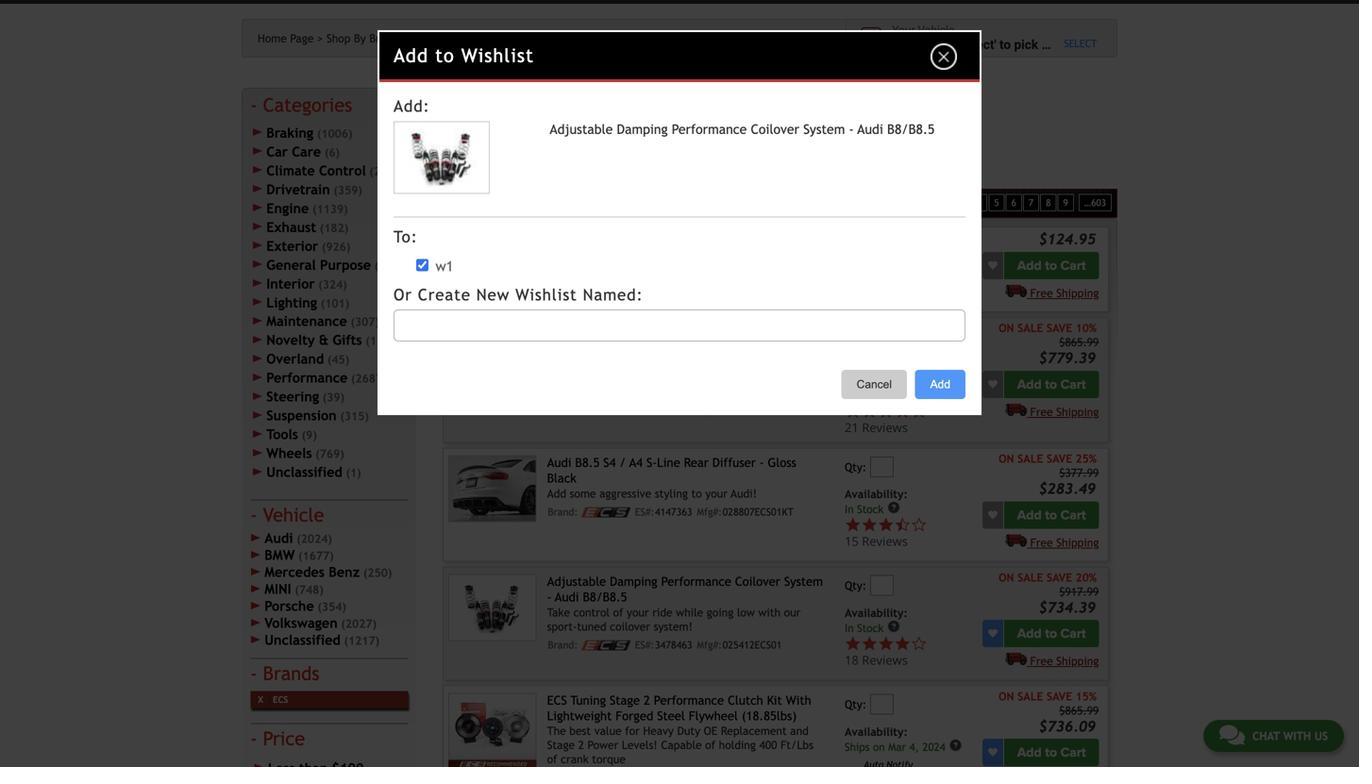 Task type: describe. For each thing, give the bounding box(es) containing it.
1 free from the top
[[1030, 286, 1053, 300]]

(45)
[[327, 353, 349, 366]]

028807ecs01kt
[[723, 506, 794, 518]]

shipping for $779.39
[[1057, 405, 1099, 418]]

to down $736.09
[[1045, 745, 1057, 761]]

add down on sale save 25% $377.99 $283.49
[[1017, 507, 1042, 523]]

shipping for $283.49
[[1057, 536, 1099, 549]]

18 reviews
[[845, 652, 908, 669]]

coilover
[[610, 620, 650, 633]]

black
[[547, 471, 577, 486]]

2 horizontal spatial of
[[705, 739, 716, 752]]

in for 18 reviews
[[845, 622, 854, 635]]

4
[[977, 197, 982, 208]]

5
[[994, 197, 999, 208]]

4, for $779.39
[[910, 373, 919, 385]]

or create new wishlist named:
[[394, 285, 643, 304]]

mfg#: for 15 reviews
[[697, 506, 722, 518]]

duty
[[677, 725, 701, 738]]

unclassified inside categories braking (1006) car care (6) climate control (24) drivetrain (359) engine (1139) exhaust (182) exterior (926) general purpose (110) interior (324) lighting (101) maintenance (307) novelty & gifts (122) overland (45) performance (2687) steering (39) suspension (315) tools (9) wheels (769) unclassified (1)
[[266, 465, 342, 480]]

15%
[[1076, 690, 1097, 703]]

audi inside vehicle audi (2024) bmw (1677) mercedes benz (250) mini (748) porsche (354) volkswagen (2027) unclassified (1217)
[[265, 531, 293, 546]]

performance inside ecs tuning stage 2 performance clutch kit with lightweight forged steel flywheel (18.85lbs)
[[654, 325, 724, 340]]

availability: for $734.39
[[845, 607, 908, 620]]

(39)
[[323, 391, 345, 404]]

qty: for $779.39
[[845, 330, 867, 343]]

5 add to cart button from the top
[[1004, 739, 1099, 767]]

categories
[[263, 94, 352, 116]]

x
[[258, 695, 263, 705]]

to down $779.39
[[1045, 376, 1057, 392]]

add button
[[915, 370, 966, 399]]

vehicle inside your vehicle please tap 'select' to pick a vehicle
[[918, 24, 955, 37]]

(354)
[[318, 601, 346, 614]]

purpose
[[320, 257, 371, 273]]

while
[[676, 606, 703, 619]]

ecs for ecs
[[411, 32, 431, 45]]

forged for ecs tuning stage 2 performance clutch kit with lightweight forged steel flywheel (18.85lbs) the best value for heavy duty oe replacement and stage 2 power levels! capable of holding 400 ft/lbs of crank torque
[[616, 709, 654, 723]]

vehicle inside vehicle audi (2024) bmw (1677) mercedes benz (250) mini (748) porsche (354) volkswagen (2027) unclassified (1217)
[[263, 504, 324, 526]]

flywheel for ecs tuning stage 2 performance clutch kit with lightweight forged steel flywheel (18.85lbs) the best value for heavy duty oe replacement and stage 2 power levels! capable of holding 400 ft/lbs of crank torque
[[689, 709, 738, 723]]

1 cart from the top
[[1061, 258, 1086, 274]]

home page
[[258, 32, 314, 45]]

&
[[319, 333, 329, 348]]

performance inside ecs tuning stage 2 performance clutch kit with lightweight forged steel flywheel (18.85lbs) the best value for heavy duty oe replacement and stage 2 power levels! capable of holding 400 ft/lbs of crank torque
[[654, 693, 724, 708]]

free shipping for $734.39
[[1030, 655, 1099, 668]]

tap
[[935, 37, 953, 52]]

on for $779.39
[[873, 373, 885, 385]]

oe
[[704, 725, 718, 738]]

ride
[[653, 606, 673, 619]]

1 add to cart button from the top
[[1004, 252, 1099, 279]]

availability: ships on mar 4, 2024 for $779.39
[[845, 357, 946, 385]]

performance inside add to wishlist document
[[672, 122, 747, 137]]

free shipping image for $734.39
[[1005, 652, 1027, 666]]

9 link
[[1058, 194, 1074, 212]]

(1006)
[[317, 127, 353, 140]]

1 18 reviews link from the top
[[845, 636, 979, 669]]

$736.09
[[1039, 718, 1096, 735]]

1 mfg#: from the top
[[697, 404, 722, 416]]

brand
[[369, 32, 399, 45]]

free for $283.49
[[1030, 536, 1053, 549]]

by
[[354, 32, 366, 45]]

porsche
[[265, 599, 314, 614]]

new
[[477, 285, 510, 304]]

exterior
[[266, 238, 318, 254]]

2 15 reviews link from the top
[[845, 533, 927, 550]]

system for adjustable damping performance coilover system - audi b8/b8.5
[[804, 122, 845, 137]]

to down $124.95
[[1045, 258, 1057, 274]]

pick
[[1014, 37, 1039, 52]]

question sign image for 15 reviews
[[887, 501, 900, 515]]

star image inside 15 reviews link
[[878, 517, 894, 533]]

diffuser
[[713, 456, 756, 470]]

reviews for 15 reviews
[[862, 533, 908, 550]]

power
[[588, 739, 619, 752]]

on for $779.39
[[999, 322, 1014, 335]]

on sale save 25% $377.99 $283.49
[[999, 452, 1099, 498]]

braking
[[266, 125, 314, 140]]

1 free shipping image from the top
[[1005, 284, 1027, 297]]

ecs tuning stage 2 performance clutch kit with lightweight forged steel flywheel (18.85lbs) link for $736.09
[[547, 693, 812, 723]]

400
[[759, 739, 777, 752]]

star image down notify
[[894, 403, 911, 419]]

exhaust
[[266, 219, 316, 235]]

performance inside categories braking (1006) car care (6) climate control (24) drivetrain (359) engine (1139) exhaust (182) exterior (926) general purpose (110) interior (324) lighting (101) maintenance (307) novelty & gifts (122) overland (45) performance (2687) steering (39) suspension (315) tools (9) wheels (769) unclassified (1)
[[266, 370, 348, 386]]

sport-
[[547, 620, 577, 633]]

kit for ecs tuning stage 2 performance clutch kit with lightweight forged steel flywheel (18.85lbs) the best value for heavy duty oe replacement and stage 2 power levels! capable of holding 400 ft/lbs of crank torque
[[767, 693, 782, 708]]

0 vertical spatial question sign image
[[949, 371, 962, 384]]

stage for ecs tuning stage 2 performance clutch kit with lightweight forged steel flywheel (18.85lbs) the best value for heavy duty oe replacement and stage 2 power levels! capable of holding 400 ft/lbs of crank torque
[[610, 693, 640, 708]]

(1)
[[346, 467, 361, 480]]

value
[[594, 725, 622, 738]]

add inside "button"
[[930, 378, 951, 391]]

steel for ecs tuning stage 2 performance clutch kit with lightweight forged steel flywheel (18.85lbs) the best value for heavy duty oe replacement and stage 2 power levels! capable of holding 400 ft/lbs of crank torque
[[657, 709, 685, 723]]

with inside ecs tuning stage 2 performance clutch kit with lightweight forged steel flywheel (18.85lbs)
[[786, 325, 812, 340]]

a
[[1042, 37, 1049, 52]]

with inside adjustable damping performance coilover system - audi b8/b8.5 take control of your ride while going low with our sport-tuned coilover system!
[[758, 606, 781, 619]]

qty: for $734.39
[[845, 579, 867, 593]]

availability: in stock for 18
[[845, 607, 908, 635]]

adjustable damping performance coilover system - audi b8/b8.5
[[550, 122, 935, 137]]

maintenance
[[266, 314, 347, 329]]

cart for $779.39
[[1061, 376, 1086, 392]]

crank
[[561, 753, 589, 766]]

create
[[418, 285, 471, 304]]

(324)
[[318, 278, 347, 291]]

tuned
[[577, 620, 607, 633]]

audi b8.5 s4 / a4 s-line rear diffuser - gloss black link
[[547, 456, 797, 486]]

(926)
[[322, 240, 351, 253]]

$779.39
[[1039, 350, 1096, 367]]

audi inside add to wishlist document
[[858, 122, 883, 137]]

ecs tuning stage 2 performance clutch kit with lightweight forged steel flywheel (18.85lbs)
[[547, 325, 812, 355]]

climate
[[266, 163, 315, 178]]

to inside document
[[435, 44, 455, 67]]

ships for $779.39
[[845, 373, 870, 385]]

ecs right x
[[273, 695, 288, 705]]

(359)
[[334, 183, 362, 197]]

star image down cancel button
[[845, 403, 861, 419]]

mar for $779.39
[[888, 373, 906, 385]]

some
[[570, 487, 596, 500]]

tools
[[266, 427, 298, 442]]

(9)
[[302, 429, 317, 442]]

1 es#: from the top
[[635, 404, 655, 416]]

lightweight for ecs tuning stage 2 performance clutch kit with lightweight forged steel flywheel (18.85lbs) the best value for heavy duty oe replacement and stage 2 power levels! capable of holding 400 ft/lbs of crank torque
[[547, 709, 612, 723]]

audi inside adjustable damping performance coilover system - audi b8/b8.5 take control of your ride while going low with our sport-tuned coilover system!
[[555, 590, 579, 605]]

your
[[892, 24, 915, 37]]

save for $779.39
[[1047, 322, 1072, 335]]

stock for 18
[[857, 622, 884, 635]]

question sign image for 18 reviews
[[887, 620, 900, 634]]

(769)
[[316, 448, 344, 461]]

mfg#: for 18 reviews
[[697, 639, 722, 651]]

to down the $734.39
[[1045, 626, 1057, 642]]

4, for $736.09
[[910, 741, 919, 754]]

stock for 15
[[857, 503, 884, 516]]

add to cart for $734.39
[[1017, 626, 1086, 642]]

w1
[[436, 258, 454, 275]]

adjustable for adjustable damping performance coilover system - audi b8/b8.5
[[550, 122, 613, 137]]

stage for ecs tuning stage 2 performance clutch kit with lightweight forged steel flywheel (18.85lbs)
[[610, 325, 640, 340]]

2 for ecs tuning stage 2 performance clutch kit with lightweight forged steel flywheel (18.85lbs)
[[644, 325, 650, 340]]

sale inside "on sale save 15% $865.99 $736.09"
[[1018, 690, 1043, 703]]

brand: for 15 reviews
[[548, 506, 578, 518]]

es#3480025 - 003465ecs01kt -  ecs tuning stage 2 performance clutch kit with lightweight forged steel flywheel (18.85lbs) - the best value for heavy duty oe replacement and stage 2 power levels! capable of holding 400 ft/lbs of crank torque - ecs - audi volkswagen image
[[448, 325, 537, 392]]

page
[[290, 32, 314, 45]]

2 item is in your wishlist image from the top
[[988, 510, 998, 520]]

ships for $736.09
[[845, 741, 870, 754]]

performance inside adjustable damping performance coilover system - audi b8/b8.5 take control of your ride while going low with our sport-tuned coilover system!
[[661, 575, 731, 589]]

2 21 reviews link from the top
[[845, 419, 927, 436]]

qty: for $283.49
[[845, 460, 867, 474]]

2 vertical spatial 2
[[578, 739, 584, 752]]

10%
[[1076, 322, 1097, 335]]

add up add:
[[394, 44, 429, 67]]

…603
[[1085, 197, 1106, 208]]

star image right 18 on the bottom right of the page
[[861, 636, 878, 652]]

2 for ecs tuning stage 2 performance clutch kit with lightweight forged steel flywheel (18.85lbs) the best value for heavy duty oe replacement and stage 2 power levels! capable of holding 400 ft/lbs of crank torque
[[644, 693, 650, 708]]

auto notify
[[864, 391, 913, 402]]

ecs tuning stage 2 performance clutch kit with lightweight forged steel flywheel (18.85lbs) the best value for heavy duty oe replacement and stage 2 power levels! capable of holding 400 ft/lbs of crank torque
[[547, 693, 814, 766]]

cart for $734.39
[[1061, 626, 1086, 642]]

$283.49
[[1039, 481, 1096, 498]]

es#4147363 - 028807ecs01kt - audi b8.5 s4 / a4 s-line rear diffuser - gloss black - add some aggressive styling to your audi! - ecs - audi image
[[448, 456, 537, 522]]

forged for ecs tuning stage 2 performance clutch kit with lightweight forged steel flywheel (18.85lbs)
[[616, 340, 654, 355]]

car
[[266, 144, 288, 159]]

add inside the "audi b8.5 s4 / a4 s-line rear diffuser - gloss black add some aggressive styling to your audi!"
[[547, 487, 566, 500]]

to down $283.49
[[1045, 507, 1057, 523]]

lighting
[[266, 295, 317, 310]]

aggressive
[[600, 487, 652, 500]]

your inside adjustable damping performance coilover system - audi b8/b8.5 take control of your ride while going low with our sport-tuned coilover system!
[[627, 606, 649, 619]]

gifts
[[333, 333, 362, 348]]

our
[[784, 606, 801, 619]]

clutch for ecs tuning stage 2 performance clutch kit with lightweight forged steel flywheel (18.85lbs) the best value for heavy duty oe replacement and stage 2 power levels! capable of holding 400 ft/lbs of crank torque
[[728, 693, 763, 708]]

with inside the chat with us link
[[1284, 730, 1311, 743]]

unclassified inside vehicle audi (2024) bmw (1677) mercedes benz (250) mini (748) porsche (354) volkswagen (2027) unclassified (1217)
[[265, 633, 341, 648]]

es#: 4147363 mfg#: 028807ecs01kt
[[635, 506, 794, 518]]

2024 for $779.39
[[923, 373, 946, 385]]

ecs - corporate logo image for 15 reviews
[[581, 507, 631, 518]]

adjustable damping performance coilover system - audi b8/b8.5 link
[[547, 575, 823, 605]]

5 link
[[989, 194, 1005, 212]]

$917.99
[[1059, 585, 1099, 599]]

(1217)
[[344, 635, 380, 648]]

/
[[620, 456, 626, 470]]

replacement
[[721, 725, 787, 738]]

to inside your vehicle please tap 'select' to pick a vehicle
[[1000, 37, 1011, 52]]

categories braking (1006) car care (6) climate control (24) drivetrain (359) engine (1139) exhaust (182) exterior (926) general purpose (110) interior (324) lighting (101) maintenance (307) novelty & gifts (122) overland (45) performance (2687) steering (39) suspension (315) tools (9) wheels (769) unclassified (1)
[[263, 94, 403, 480]]

(2687)
[[351, 372, 387, 385]]

2 vertical spatial of
[[547, 753, 557, 766]]

adjustable damping performance coilover system - audi b8/b8.5 take control of your ride while going low with our sport-tuned coilover system!
[[547, 575, 823, 633]]

bmw
[[265, 548, 295, 563]]

5 cart from the top
[[1061, 745, 1086, 761]]

18
[[845, 652, 859, 669]]

(1677)
[[298, 550, 334, 563]]

cancel button
[[842, 370, 907, 399]]

add right add to wish list image
[[1017, 626, 1042, 642]]

on sale save 20% $917.99 $734.39
[[999, 571, 1099, 617]]

add to cart button for $283.49
[[1004, 502, 1099, 529]]



Task type: locate. For each thing, give the bounding box(es) containing it.
free shipping image for $779.39
[[1005, 403, 1027, 416]]

4 save from the top
[[1047, 690, 1072, 703]]

on
[[873, 373, 885, 385], [873, 741, 885, 754]]

vehicle up tap
[[918, 24, 955, 37]]

in for 15 reviews
[[845, 503, 854, 516]]

ecs for ecs tuning stage 2 performance clutch kit with lightweight forged steel flywheel (18.85lbs) the best value for heavy duty oe replacement and stage 2 power levels! capable of holding 400 ft/lbs of crank torque
[[547, 693, 567, 708]]

add to cart button down $779.39
[[1004, 371, 1099, 398]]

0 vertical spatial question sign image
[[887, 280, 900, 293]]

1 vertical spatial ecs - corporate logo image
[[581, 640, 631, 651]]

availability: in stock for 15
[[845, 488, 908, 516]]

b8/b8.5 up the control
[[583, 590, 627, 605]]

with left our
[[758, 606, 781, 619]]

$865.99 inside "on sale save 15% $865.99 $736.09"
[[1059, 704, 1099, 717]]

1 brand: from the top
[[548, 404, 578, 416]]

None text field
[[870, 326, 894, 347], [870, 694, 894, 715], [870, 326, 894, 347], [870, 694, 894, 715]]

es#: down 'coilover'
[[635, 639, 655, 651]]

1 add to cart from the top
[[1017, 258, 1086, 274]]

es#: for 15 reviews
[[635, 506, 655, 518]]

2 18 reviews link from the top
[[845, 652, 927, 669]]

and
[[790, 725, 809, 738]]

1 vertical spatial 4,
[[910, 741, 919, 754]]

2 vertical spatial -
[[547, 590, 552, 605]]

save
[[1047, 322, 1072, 335], [1047, 452, 1072, 466], [1047, 571, 1072, 584], [1047, 690, 1072, 703]]

kit inside ecs tuning stage 2 performance clutch kit with lightweight forged steel flywheel (18.85lbs)
[[767, 325, 782, 340]]

b8/b8.5 for adjustable damping performance coilover system - audi b8/b8.5 take control of your ride while going low with our sport-tuned coilover system!
[[583, 590, 627, 605]]

1 availability: ships on mar 4, 2024 from the top
[[845, 357, 946, 385]]

free for $734.39
[[1030, 655, 1053, 668]]

0 vertical spatial -
[[849, 122, 854, 137]]

2 horizontal spatial -
[[849, 122, 854, 137]]

0 vertical spatial 2
[[644, 325, 650, 340]]

add to wishlist document
[[378, 30, 982, 415]]

add down $124.95
[[1017, 258, 1042, 274]]

- inside the "audi b8.5 s4 / a4 s-line rear diffuser - gloss black add some aggressive styling to your audi!"
[[760, 456, 764, 470]]

availability: for $283.49
[[845, 488, 908, 501]]

(101)
[[321, 297, 349, 310]]

1 vertical spatial damping
[[610, 575, 658, 589]]

empty star image
[[911, 517, 927, 533]]

shipping for $734.39
[[1057, 655, 1099, 668]]

save up the $377.99
[[1047, 452, 1072, 466]]

1 15 reviews link from the top
[[845, 517, 979, 550]]

cart down the $734.39
[[1061, 626, 1086, 642]]

1 steel from the top
[[657, 340, 685, 355]]

stage inside ecs tuning stage 2 performance clutch kit with lightweight forged steel flywheel (18.85lbs)
[[610, 325, 640, 340]]

1 (18.85lbs) from the top
[[742, 340, 797, 355]]

4 availability: from the top
[[845, 726, 908, 739]]

question sign image
[[949, 371, 962, 384], [887, 501, 900, 515], [887, 620, 900, 634]]

add to cart down $779.39
[[1017, 376, 1086, 392]]

4 on from the top
[[999, 690, 1014, 703]]

your up 'coilover'
[[627, 606, 649, 619]]

3 cart from the top
[[1061, 507, 1086, 523]]

2 clutch from the top
[[728, 693, 763, 708]]

'select'
[[956, 37, 997, 52]]

reviews for 21 reviews
[[862, 419, 908, 436]]

1 vertical spatial tuning
[[571, 693, 606, 708]]

on for $736.09
[[873, 741, 885, 754]]

2 vertical spatial stage
[[547, 739, 575, 752]]

s4
[[603, 456, 616, 470]]

question sign image up 15 reviews
[[887, 501, 900, 515]]

1 vertical spatial item is in your wishlist image
[[988, 510, 998, 520]]

1 horizontal spatial vehicle
[[918, 24, 955, 37]]

1 vertical spatial availability: ships on mar 4, 2024
[[845, 726, 946, 754]]

1 vertical spatial lightweight
[[547, 709, 612, 723]]

(18.85lbs)
[[742, 340, 797, 355], [742, 709, 797, 723]]

steel inside ecs tuning stage 2 performance clutch kit with lightweight forged steel flywheel (18.85lbs)
[[657, 340, 685, 355]]

brand: for 18 reviews
[[548, 639, 578, 651]]

in up "15"
[[845, 503, 854, 516]]

0 vertical spatial kit
[[767, 325, 782, 340]]

damping inside add to wishlist document
[[617, 122, 668, 137]]

mfg#: down going
[[697, 639, 722, 651]]

1 horizontal spatial -
[[760, 456, 764, 470]]

auto
[[864, 391, 884, 402]]

ecs right "brand"
[[411, 32, 431, 45]]

2 inside ecs tuning stage 2 performance clutch kit with lightweight forged steel flywheel (18.85lbs)
[[644, 325, 650, 340]]

b8.5
[[575, 456, 600, 470]]

1 save from the top
[[1047, 322, 1072, 335]]

ecs tuning recommends this product. image
[[448, 760, 537, 767]]

4 cart from the top
[[1061, 626, 1086, 642]]

15 reviews link
[[845, 517, 979, 550], [845, 533, 927, 550]]

sale inside on sale save 20% $917.99 $734.39
[[1018, 571, 1043, 584]]

1 vertical spatial your
[[627, 606, 649, 619]]

0 vertical spatial system
[[804, 122, 845, 137]]

add
[[394, 44, 429, 67], [1017, 258, 1042, 274], [1017, 376, 1042, 392], [930, 378, 951, 391], [547, 487, 566, 500], [1017, 507, 1042, 523], [1017, 626, 1042, 642], [1017, 745, 1042, 761]]

$734.39
[[1039, 600, 1096, 617]]

please
[[892, 37, 931, 52]]

sale up $779.39
[[1018, 322, 1043, 335]]

0 vertical spatial free shipping image
[[1005, 284, 1027, 297]]

1 vertical spatial -
[[760, 456, 764, 470]]

on left 20%
[[999, 571, 1014, 584]]

free for $779.39
[[1030, 405, 1053, 418]]

star image left empty star icon
[[878, 517, 894, 533]]

kit inside ecs tuning stage 2 performance clutch kit with lightweight forged steel flywheel (18.85lbs) the best value for heavy duty oe replacement and stage 2 power levels! capable of holding 400 ft/lbs of crank torque
[[767, 693, 782, 708]]

save for $734.39
[[1047, 571, 1072, 584]]

lightweight inside ecs tuning stage 2 performance clutch kit with lightweight forged steel flywheel (18.85lbs) the best value for heavy duty oe replacement and stage 2 power levels! capable of holding 400 ft/lbs of crank torque
[[547, 709, 612, 723]]

2 vertical spatial mfg#:
[[697, 639, 722, 651]]

0 vertical spatial es#:
[[635, 404, 655, 416]]

qty: down "15"
[[845, 579, 867, 593]]

ecs
[[411, 32, 431, 45], [547, 325, 567, 340], [547, 693, 567, 708], [273, 695, 288, 705]]

on for $734.39
[[999, 571, 1014, 584]]

2 brand: from the top
[[548, 506, 578, 518]]

availability: in stock up 18 reviews
[[845, 607, 908, 635]]

availability: in stock up 15 reviews
[[845, 488, 908, 516]]

add to wish list image
[[988, 629, 998, 639]]

us
[[1315, 730, 1328, 743]]

on inside "on sale save 15% $865.99 $736.09"
[[999, 690, 1014, 703]]

star image
[[861, 403, 878, 419], [878, 403, 894, 419], [845, 517, 861, 533], [861, 517, 878, 533], [845, 636, 861, 652], [878, 636, 894, 652], [894, 636, 911, 652]]

1 shipping from the top
[[1057, 286, 1099, 300]]

flywheel up oe
[[689, 709, 738, 723]]

0 vertical spatial clutch
[[728, 325, 763, 340]]

1 item is in your wishlist image from the top
[[988, 261, 998, 270]]

system inside add to wishlist document
[[804, 122, 845, 137]]

$865.99 inside on sale save 10% $865.99 $779.39
[[1059, 336, 1099, 349]]

2 vertical spatial es#:
[[635, 639, 655, 651]]

1 vertical spatial (18.85lbs)
[[742, 709, 797, 723]]

stage up for
[[610, 693, 640, 708]]

1 availability: in stock from the top
[[845, 488, 908, 516]]

coilover for adjustable damping performance coilover system - audi b8/b8.5
[[751, 122, 800, 137]]

flywheel inside ecs tuning stage 2 performance clutch kit with lightweight forged steel flywheel (18.85lbs)
[[689, 340, 738, 355]]

2 mar from the top
[[888, 741, 906, 754]]

lightweight inside ecs tuning stage 2 performance clutch kit with lightweight forged steel flywheel (18.85lbs)
[[547, 340, 612, 355]]

tuning up best
[[571, 693, 606, 708]]

on inside on sale save 10% $865.99 $779.39
[[999, 322, 1014, 335]]

damping
[[617, 122, 668, 137], [610, 575, 658, 589]]

1 on from the top
[[999, 322, 1014, 335]]

reviews down auto notify
[[862, 419, 908, 436]]

save left 10% at the right of the page
[[1047, 322, 1072, 335]]

1 vertical spatial unclassified
[[265, 633, 341, 648]]

line
[[657, 456, 680, 470]]

add to cart button down $736.09
[[1004, 739, 1099, 767]]

to inside the "audi b8.5 s4 / a4 s-line rear diffuser - gloss black add some aggressive styling to your audi!"
[[692, 487, 702, 500]]

(18.85lbs) for ecs tuning stage 2 performance clutch kit with lightweight forged steel flywheel (18.85lbs)
[[742, 340, 797, 355]]

0 vertical spatial (18.85lbs)
[[742, 340, 797, 355]]

0 horizontal spatial of
[[547, 753, 557, 766]]

1 sale from the top
[[1018, 322, 1043, 335]]

0 vertical spatial coilover
[[751, 122, 800, 137]]

$865.99 for $779.39
[[1059, 336, 1099, 349]]

adjustable inside add to wishlist document
[[550, 122, 613, 137]]

2 free from the top
[[1030, 405, 1053, 418]]

add to cart button down $283.49
[[1004, 502, 1099, 529]]

0 vertical spatial reviews
[[862, 419, 908, 436]]

ecs - corporate logo image down tuned
[[581, 640, 631, 651]]

7 link
[[1023, 194, 1040, 212]]

save for $283.49
[[1047, 452, 1072, 466]]

1 vertical spatial es#:
[[635, 506, 655, 518]]

availability: up cancel
[[845, 357, 908, 370]]

home
[[258, 32, 287, 45]]

save inside "on sale save 15% $865.99 $736.09"
[[1047, 690, 1072, 703]]

system for adjustable damping performance coilover system - audi b8/b8.5 take control of your ride while going low with our sport-tuned coilover system!
[[784, 575, 823, 589]]

select
[[1064, 38, 1097, 49]]

3 add to cart from the top
[[1017, 507, 1086, 523]]

2 cart from the top
[[1061, 376, 1086, 392]]

0 vertical spatial b8/b8.5
[[887, 122, 935, 137]]

2 in from the top
[[845, 622, 854, 635]]

save up $917.99
[[1047, 571, 1072, 584]]

free shipping up 20%
[[1030, 536, 1099, 549]]

audi!
[[731, 487, 757, 500]]

1 vertical spatial in
[[845, 622, 854, 635]]

- for adjustable damping performance coilover system - audi b8/b8.5
[[849, 122, 854, 137]]

0 vertical spatial stage
[[610, 325, 640, 340]]

add to cart down $124.95
[[1017, 258, 1086, 274]]

1 vertical spatial system
[[784, 575, 823, 589]]

2 free shipping image from the top
[[1005, 534, 1027, 547]]

0 vertical spatial availability: in stock
[[845, 488, 908, 516]]

best
[[570, 725, 591, 738]]

sale for $734.39
[[1018, 571, 1043, 584]]

unclassified down volkswagen
[[265, 633, 341, 648]]

0 horizontal spatial question sign image
[[887, 280, 900, 293]]

wheels
[[266, 446, 312, 461]]

free up on sale save 20% $917.99 $734.39
[[1030, 536, 1053, 549]]

stage down named:
[[610, 325, 640, 340]]

forged inside ecs tuning stage 2 performance clutch kit with lightweight forged steel flywheel (18.85lbs) the best value for heavy duty oe replacement and stage 2 power levels! capable of holding 400 ft/lbs of crank torque
[[616, 709, 654, 723]]

clutch up "003465ecs01kt"
[[728, 325, 763, 340]]

0 horizontal spatial your
[[627, 606, 649, 619]]

1 vertical spatial wishlist
[[516, 285, 577, 304]]

2 qty: from the top
[[845, 460, 867, 474]]

qty: down 18 on the bottom right of the page
[[845, 698, 867, 711]]

add to wish list image
[[988, 748, 998, 758]]

1 kit from the top
[[767, 325, 782, 340]]

system!
[[654, 620, 693, 633]]

8 link
[[1041, 194, 1057, 212]]

$377.99
[[1059, 466, 1099, 480]]

2 add to cart from the top
[[1017, 376, 1086, 392]]

item is in your wishlist image
[[988, 380, 998, 389]]

suspension
[[266, 408, 337, 424]]

3 es#: from the top
[[635, 639, 655, 651]]

None checkbox
[[416, 259, 429, 271]]

1 vertical spatial availability: in stock
[[845, 607, 908, 635]]

0 vertical spatial adjustable
[[550, 122, 613, 137]]

add:
[[394, 97, 430, 116]]

2 add to cart button from the top
[[1004, 371, 1099, 398]]

(1139)
[[312, 202, 348, 216]]

1 vertical spatial question sign image
[[887, 501, 900, 515]]

on inside on sale save 20% $917.99 $734.39
[[999, 571, 1014, 584]]

chat with us link
[[1204, 720, 1344, 752]]

1 vertical spatial free shipping image
[[1005, 534, 1027, 547]]

drivetrain
[[266, 182, 330, 197]]

4, up notify
[[910, 373, 919, 385]]

availability: ships on mar 4, 2024 for $736.09
[[845, 726, 946, 754]]

2 vertical spatial brand:
[[548, 639, 578, 651]]

free shipping image
[[1005, 403, 1027, 416], [1005, 652, 1027, 666]]

add left item is in your wishlist icon at the right
[[930, 378, 951, 391]]

availability: ships on mar 4, 2024 down 18 reviews
[[845, 726, 946, 754]]

2 on from the top
[[999, 452, 1014, 466]]

1 21 reviews link from the top
[[845, 386, 979, 436]]

0 vertical spatial vehicle
[[918, 24, 955, 37]]

steel for ecs tuning stage 2 performance clutch kit with lightweight forged steel flywheel (18.85lbs)
[[657, 340, 685, 355]]

empty star image
[[911, 636, 927, 652]]

4 sale from the top
[[1018, 690, 1043, 703]]

on right ft/lbs
[[873, 741, 885, 754]]

es#: down aggressive
[[635, 506, 655, 518]]

ecs tuning stage 2 performance clutch kit with lightweight forged steel flywheel (18.85lbs) link
[[547, 325, 812, 355], [547, 693, 812, 723]]

4 add to cart button from the top
[[1004, 620, 1099, 648]]

adjustable inside adjustable damping performance coilover system - audi b8/b8.5 take control of your ride while going low with our sport-tuned coilover system!
[[547, 575, 606, 589]]

ships right ft/lbs
[[845, 741, 870, 754]]

0 vertical spatial in
[[845, 503, 854, 516]]

1 horizontal spatial your
[[705, 487, 728, 500]]

flywheel inside ecs tuning stage 2 performance clutch kit with lightweight forged steel flywheel (18.85lbs) the best value for heavy duty oe replacement and stage 2 power levels! capable of holding 400 ft/lbs of crank torque
[[689, 709, 738, 723]]

mar for $736.09
[[888, 741, 906, 754]]

free shipping image up "on sale save 15% $865.99 $736.09"
[[1005, 652, 1027, 666]]

cancel
[[857, 378, 892, 391]]

0 vertical spatial tuning
[[571, 325, 606, 340]]

home page link
[[258, 32, 323, 45]]

0 vertical spatial ecs tuning stage 2 performance clutch kit with lightweight forged steel flywheel (18.85lbs) link
[[547, 325, 812, 355]]

1 free shipping from the top
[[1030, 286, 1099, 300]]

care
[[292, 144, 321, 159]]

mfg#:
[[697, 404, 722, 416], [697, 506, 722, 518], [697, 639, 722, 651]]

1 vertical spatial b8/b8.5
[[583, 590, 627, 605]]

3 sale from the top
[[1018, 571, 1043, 584]]

3 add to cart button from the top
[[1004, 502, 1099, 529]]

1 ecs - corporate logo image from the top
[[581, 507, 631, 518]]

(2024)
[[297, 533, 332, 546]]

1 vertical spatial question sign image
[[949, 739, 962, 752]]

sale up $283.49
[[1018, 452, 1043, 466]]

2024
[[923, 373, 946, 385], [923, 741, 946, 754]]

21
[[845, 419, 859, 436]]

add to wishlist
[[394, 44, 534, 67]]

2024 for $736.09
[[923, 741, 946, 754]]

reviews right "15"
[[862, 533, 908, 550]]

shop
[[327, 32, 351, 45]]

lightweight down named:
[[547, 340, 612, 355]]

on inside on sale save 25% $377.99 $283.49
[[999, 452, 1014, 466]]

of up 'coilover'
[[613, 606, 623, 619]]

adjustable
[[550, 122, 613, 137], [547, 575, 606, 589]]

18 reviews link
[[845, 636, 979, 669], [845, 652, 927, 669]]

2 lightweight from the top
[[547, 709, 612, 723]]

damping inside adjustable damping performance coilover system - audi b8/b8.5 take control of your ride while going low with our sport-tuned coilover system!
[[610, 575, 658, 589]]

1 mar from the top
[[888, 373, 906, 385]]

forged
[[616, 340, 654, 355], [616, 709, 654, 723]]

20%
[[1076, 571, 1097, 584]]

1 vertical spatial ecs tuning stage 2 performance clutch kit with lightweight forged steel flywheel (18.85lbs) link
[[547, 693, 812, 723]]

with up and at the bottom right
[[786, 693, 812, 708]]

shipping up 10% at the right of the page
[[1057, 286, 1099, 300]]

tuning for ecs tuning stage 2 performance clutch kit with lightweight forged steel flywheel (18.85lbs)
[[571, 325, 606, 340]]

b8/b8.5 inside adjustable damping performance coilover system - audi b8/b8.5 take control of your ride while going low with our sport-tuned coilover system!
[[583, 590, 627, 605]]

2 shipping from the top
[[1057, 405, 1099, 418]]

unclassified
[[266, 465, 342, 480], [265, 633, 341, 648]]

5 add to cart from the top
[[1017, 745, 1086, 761]]

tuning for ecs tuning stage 2 performance clutch kit with lightweight forged steel flywheel (18.85lbs) the best value for heavy duty oe replacement and stage 2 power levels! capable of holding 400 ft/lbs of crank torque
[[571, 693, 606, 708]]

ecs inside ecs tuning stage 2 performance clutch kit with lightweight forged steel flywheel (18.85lbs)
[[547, 325, 567, 340]]

0 vertical spatial stock
[[857, 503, 884, 516]]

1 vertical spatial on
[[873, 741, 885, 754]]

low
[[737, 606, 755, 619]]

item is in your wishlist image down 5 link
[[988, 261, 998, 270]]

vehicle audi (2024) bmw (1677) mercedes benz (250) mini (748) porsche (354) volkswagen (2027) unclassified (1217)
[[263, 504, 392, 648]]

in up 18 on the bottom right of the page
[[845, 622, 854, 635]]

save inside on sale save 10% $865.99 $779.39
[[1047, 322, 1072, 335]]

coilover inside add to wishlist document
[[751, 122, 800, 137]]

4 free shipping from the top
[[1030, 655, 1099, 668]]

add to cart button for $779.39
[[1004, 371, 1099, 398]]

mfg#: right 4147363
[[697, 506, 722, 518]]

1 vertical spatial ships
[[845, 741, 870, 754]]

2 (18.85lbs) from the top
[[742, 709, 797, 723]]

1 tuning from the top
[[571, 325, 606, 340]]

es#: 3480025 mfg#: 003465ecs01kt
[[635, 404, 794, 416]]

question sign image up 18 reviews
[[887, 620, 900, 634]]

add right add to wish list icon
[[1017, 745, 1042, 761]]

coilover inside adjustable damping performance coilover system - audi b8/b8.5 take control of your ride while going low with our sport-tuned coilover system!
[[735, 575, 781, 589]]

0 vertical spatial damping
[[617, 122, 668, 137]]

25%
[[1076, 452, 1097, 466]]

availability: up 18 reviews
[[845, 607, 908, 620]]

4147363
[[655, 506, 693, 518]]

3 qty: from the top
[[845, 579, 867, 593]]

3 free from the top
[[1030, 536, 1053, 549]]

4 qty: from the top
[[845, 698, 867, 711]]

brands
[[263, 663, 319, 685]]

4 free from the top
[[1030, 655, 1053, 668]]

tuning inside ecs tuning stage 2 performance clutch kit with lightweight forged steel flywheel (18.85lbs)
[[571, 325, 606, 340]]

sale up the $734.39
[[1018, 571, 1043, 584]]

add to cart button
[[1004, 252, 1099, 279], [1004, 371, 1099, 398], [1004, 502, 1099, 529], [1004, 620, 1099, 648], [1004, 739, 1099, 767]]

3480025
[[655, 404, 693, 416]]

1 vertical spatial mar
[[888, 741, 906, 754]]

to:
[[394, 227, 418, 246]]

0 vertical spatial unclassified
[[266, 465, 342, 480]]

0 vertical spatial on
[[873, 373, 885, 385]]

4 add to cart from the top
[[1017, 626, 1086, 642]]

2 2024 from the top
[[923, 741, 946, 754]]

reviews for 18 reviews
[[862, 652, 908, 669]]

none checkbox inside add to wishlist document
[[416, 259, 429, 271]]

0 vertical spatial lightweight
[[547, 340, 612, 355]]

torque
[[592, 753, 626, 766]]

cart for $283.49
[[1061, 507, 1086, 523]]

0 vertical spatial availability: ships on mar 4, 2024
[[845, 357, 946, 385]]

ecs tuning stage 2 performance clutch kit with lightweight forged steel flywheel (18.85lbs) link up 3480025
[[547, 325, 812, 355]]

1 vertical spatial adjustable
[[547, 575, 606, 589]]

1 flywheel from the top
[[689, 340, 738, 355]]

shipping up 15%
[[1057, 655, 1099, 668]]

select link
[[1064, 38, 1097, 50]]

1 2024 from the top
[[923, 373, 946, 385]]

adjustable for adjustable damping performance coilover system - audi b8/b8.5 take control of your ride while going low with our sport-tuned coilover system!
[[547, 575, 606, 589]]

0 vertical spatial free shipping image
[[1005, 403, 1027, 416]]

reviews right 18 on the bottom right of the page
[[862, 652, 908, 669]]

free shipping image up on sale save 20% $917.99 $734.39
[[1005, 534, 1027, 547]]

2 kit from the top
[[767, 693, 782, 708]]

free shipping for $779.39
[[1030, 405, 1099, 418]]

$865.99 for $736.09
[[1059, 704, 1099, 717]]

vehicle
[[1052, 37, 1093, 52]]

2 stock from the top
[[857, 622, 884, 635]]

free shipping image
[[1005, 284, 1027, 297], [1005, 534, 1027, 547]]

1 on from the top
[[873, 373, 885, 385]]

free up "on sale save 15% $865.99 $736.09"
[[1030, 655, 1053, 668]]

brand: down sport-
[[548, 639, 578, 651]]

$865.99 down 15%
[[1059, 704, 1099, 717]]

coilover for adjustable damping performance coilover system - audi b8/b8.5 take control of your ride while going low with our sport-tuned coilover system!
[[735, 575, 781, 589]]

1 vertical spatial brand:
[[548, 506, 578, 518]]

2 reviews from the top
[[862, 533, 908, 550]]

(18.85lbs) inside ecs tuning stage 2 performance clutch kit with lightweight forged steel flywheel (18.85lbs)
[[742, 340, 797, 355]]

0 vertical spatial of
[[613, 606, 623, 619]]

forged down named:
[[616, 340, 654, 355]]

- inside add to wishlist document
[[849, 122, 854, 137]]

- inside adjustable damping performance coilover system - audi b8/b8.5 take control of your ride while going low with our sport-tuned coilover system!
[[547, 590, 552, 605]]

add to cart for $779.39
[[1017, 376, 1086, 392]]

brand: down 'some'
[[548, 506, 578, 518]]

1 vertical spatial steel
[[657, 709, 685, 723]]

2 availability: in stock from the top
[[845, 607, 908, 635]]

vehicle up the (2024)
[[263, 504, 324, 526]]

availability:
[[845, 357, 908, 370], [845, 488, 908, 501], [845, 607, 908, 620], [845, 726, 908, 739]]

ecs up the the
[[547, 693, 567, 708]]

for
[[625, 725, 640, 738]]

ecs inside ecs tuning stage 2 performance clutch kit with lightweight forged steel flywheel (18.85lbs) the best value for heavy duty oe replacement and stage 2 power levels! capable of holding 400 ft/lbs of crank torque
[[547, 693, 567, 708]]

control
[[574, 606, 610, 619]]

2 $865.99 from the top
[[1059, 704, 1099, 717]]

0 vertical spatial ecs - corporate logo image
[[581, 507, 631, 518]]

es#3478463 - 025412ecs01 - adjustable damping performance coilover system - audi b8/b8.5 - take control of your ride while going low with our sport-tuned coilover system! - ecs - audi image
[[448, 575, 537, 641]]

3 save from the top
[[1047, 571, 1072, 584]]

1 vertical spatial mfg#:
[[697, 506, 722, 518]]

1 vertical spatial 2024
[[923, 741, 946, 754]]

tuning inside ecs tuning stage 2 performance clutch kit with lightweight forged steel flywheel (18.85lbs) the best value for heavy duty oe replacement and stage 2 power levels! capable of holding 400 ft/lbs of crank torque
[[571, 693, 606, 708]]

on for $283.49
[[999, 452, 1014, 466]]

ecs for ecs tuning stage 2 performance clutch kit with lightweight forged steel flywheel (18.85lbs)
[[547, 325, 567, 340]]

(122)
[[366, 334, 394, 348]]

cart down $283.49
[[1061, 507, 1086, 523]]

es#: for 18 reviews
[[635, 639, 655, 651]]

save left 15%
[[1047, 690, 1072, 703]]

of inside adjustable damping performance coilover system - audi b8/b8.5 take control of your ride while going low with our sport-tuned coilover system!
[[613, 606, 623, 619]]

steel inside ecs tuning stage 2 performance clutch kit with lightweight forged steel flywheel (18.85lbs) the best value for heavy duty oe replacement and stage 2 power levels! capable of holding 400 ft/lbs of crank torque
[[657, 709, 685, 723]]

1 stock from the top
[[857, 503, 884, 516]]

0 vertical spatial mar
[[888, 373, 906, 385]]

ecs tuning stage 2 performance clutch kit with lightweight forged steel flywheel (18.85lbs) link for $779.39
[[547, 325, 812, 355]]

mercedes
[[265, 565, 325, 580]]

(110)
[[375, 259, 403, 272]]

es#3480027 - 015123ecs01kt -  ecs tuning stage 2 performance clutch kit with lightweight forged steel flywheel (18.85lbs) - the best value for heavy duty oe replacement and stage 2 power levels! capable of holding 400 ft/lbs of crank torque - ecs - volkswagen image
[[448, 693, 537, 760]]

free down $779.39
[[1030, 405, 1053, 418]]

2 ecs tuning stage 2 performance clutch kit with lightweight forged steel flywheel (18.85lbs) link from the top
[[547, 693, 812, 723]]

1 vertical spatial free shipping image
[[1005, 652, 1027, 666]]

0 vertical spatial mfg#:
[[697, 404, 722, 416]]

1 vertical spatial flywheel
[[689, 709, 738, 723]]

1 ecs tuning stage 2 performance clutch kit with lightweight forged steel flywheel (18.85lbs) link from the top
[[547, 325, 812, 355]]

system inside adjustable damping performance coilover system - audi b8/b8.5 take control of your ride while going low with our sport-tuned coilover system!
[[784, 575, 823, 589]]

steel
[[657, 340, 685, 355], [657, 709, 685, 723]]

lightweight for ecs tuning stage 2 performance clutch kit with lightweight forged steel flywheel (18.85lbs)
[[547, 340, 612, 355]]

0 vertical spatial forged
[[616, 340, 654, 355]]

forged inside ecs tuning stage 2 performance clutch kit with lightweight forged steel flywheel (18.85lbs)
[[616, 340, 654, 355]]

0 vertical spatial brand:
[[548, 404, 578, 416]]

0 horizontal spatial vehicle
[[263, 504, 324, 526]]

2 mfg#: from the top
[[697, 506, 722, 518]]

free shipping up 15%
[[1030, 655, 1099, 668]]

0 vertical spatial item is in your wishlist image
[[988, 261, 998, 270]]

clutch up replacement at the right bottom
[[728, 693, 763, 708]]

2 tuning from the top
[[571, 693, 606, 708]]

clutch for ecs tuning stage 2 performance clutch kit with lightweight forged steel flywheel (18.85lbs)
[[728, 325, 763, 340]]

2 flywheel from the top
[[689, 709, 738, 723]]

1 free shipping image from the top
[[1005, 403, 1027, 416]]

with up "003465ecs01kt"
[[786, 325, 812, 340]]

2 free shipping image from the top
[[1005, 652, 1027, 666]]

- for adjustable damping performance coilover system - audi b8/b8.5 take control of your ride while going low with our sport-tuned coilover system!
[[547, 590, 552, 605]]

(748)
[[295, 584, 324, 597]]

0 vertical spatial wishlist
[[461, 44, 534, 67]]

1 vertical spatial $865.99
[[1059, 704, 1099, 717]]

item is in your wishlist image
[[988, 261, 998, 270], [988, 510, 998, 520]]

flywheel for ecs tuning stage 2 performance clutch kit with lightweight forged steel flywheel (18.85lbs)
[[689, 340, 738, 355]]

tuning down named:
[[571, 325, 606, 340]]

add to cart for $283.49
[[1017, 507, 1086, 523]]

1 horizontal spatial of
[[613, 606, 623, 619]]

take
[[547, 606, 570, 619]]

ecs - corporate logo image
[[581, 507, 631, 518], [581, 640, 631, 651]]

sale for $283.49
[[1018, 452, 1043, 466]]

$124.95
[[1039, 231, 1096, 248]]

kit for ecs tuning stage 2 performance clutch kit with lightweight forged steel flywheel (18.85lbs)
[[767, 325, 782, 340]]

1 vertical spatial reviews
[[862, 533, 908, 550]]

1 vertical spatial stock
[[857, 622, 884, 635]]

3 mfg#: from the top
[[697, 639, 722, 651]]

1 $865.99 from the top
[[1059, 336, 1099, 349]]

to left the pick
[[1000, 37, 1011, 52]]

steel up 3480025
[[657, 340, 685, 355]]

2 forged from the top
[[616, 709, 654, 723]]

save inside on sale save 20% $917.99 $734.39
[[1047, 571, 1072, 584]]

question sign image
[[887, 280, 900, 293], [949, 739, 962, 752]]

sale for $779.39
[[1018, 322, 1043, 335]]

with inside ecs tuning stage 2 performance clutch kit with lightweight forged steel flywheel (18.85lbs) the best value for heavy duty oe replacement and stage 2 power levels! capable of holding 400 ft/lbs of crank torque
[[786, 693, 812, 708]]

None text field
[[870, 235, 894, 256], [394, 310, 966, 342], [870, 457, 894, 477], [870, 576, 894, 596], [870, 235, 894, 256], [394, 310, 966, 342], [870, 457, 894, 477], [870, 576, 894, 596]]

b8/b8.5 inside add to wishlist document
[[887, 122, 935, 137]]

on left 10% at the right of the page
[[999, 322, 1014, 335]]

clutch inside ecs tuning stage 2 performance clutch kit with lightweight forged steel flywheel (18.85lbs)
[[728, 325, 763, 340]]

1 qty: from the top
[[845, 330, 867, 343]]

damping for adjustable damping performance coilover system - audi b8/b8.5
[[617, 122, 668, 137]]

shipping up 25%
[[1057, 405, 1099, 418]]

damping for adjustable damping performance coilover system - audi b8/b8.5 take control of your ride while going low with our sport-tuned coilover system!
[[610, 575, 658, 589]]

1 in from the top
[[845, 503, 854, 516]]

free up on sale save 10% $865.99 $779.39
[[1030, 286, 1053, 300]]

(18.85lbs) for ecs tuning stage 2 performance clutch kit with lightweight forged steel flywheel (18.85lbs) the best value for heavy duty oe replacement and stage 2 power levels! capable of holding 400 ft/lbs of crank torque
[[742, 709, 797, 723]]

your inside the "audi b8.5 s4 / a4 s-line rear diffuser - gloss black add some aggressive styling to your audi!"
[[705, 487, 728, 500]]

free shipping for $283.49
[[1030, 536, 1099, 549]]

8
[[1046, 197, 1051, 208]]

1 vertical spatial 2
[[644, 693, 650, 708]]

flywheel up es#: 3480025 mfg#: 003465ecs01kt
[[689, 340, 738, 355]]

2 vertical spatial question sign image
[[887, 620, 900, 634]]

2024 left add to wish list icon
[[923, 741, 946, 754]]

1 availability: from the top
[[845, 357, 908, 370]]

2 availability: ships on mar 4, 2024 from the top
[[845, 726, 946, 754]]

volkswagen
[[265, 616, 338, 631]]

1 vertical spatial of
[[705, 739, 716, 752]]

sale inside on sale save 25% $377.99 $283.49
[[1018, 452, 1043, 466]]

2 save from the top
[[1047, 452, 1072, 466]]

mfg#: right 3480025
[[697, 404, 722, 416]]

3 reviews from the top
[[862, 652, 908, 669]]

cart down $124.95
[[1061, 258, 1086, 274]]

audi inside the "audi b8.5 s4 / a4 s-line rear diffuser - gloss black add some aggressive styling to your audi!"
[[547, 456, 572, 470]]

1 horizontal spatial b8/b8.5
[[887, 122, 935, 137]]

s-
[[647, 456, 657, 470]]

b8/b8.5
[[887, 122, 935, 137], [583, 590, 627, 605]]

15 reviews
[[845, 533, 908, 550]]

2 ecs - corporate logo image from the top
[[581, 640, 631, 651]]

2024 left item is in your wishlist icon at the right
[[923, 373, 946, 385]]

brand:
[[548, 404, 578, 416], [548, 506, 578, 518], [548, 639, 578, 651]]

2 availability: from the top
[[845, 488, 908, 501]]

1 reviews from the top
[[862, 419, 908, 436]]

gloss
[[768, 456, 797, 470]]

2 4, from the top
[[910, 741, 919, 754]]

0 vertical spatial steel
[[657, 340, 685, 355]]

2 steel from the top
[[657, 709, 685, 723]]

b8/b8.5 for adjustable damping performance coilover system - audi b8/b8.5
[[887, 122, 935, 137]]

6 link
[[1006, 194, 1022, 212]]

0 vertical spatial $865.99
[[1059, 336, 1099, 349]]

sale inside on sale save 10% $865.99 $779.39
[[1018, 322, 1043, 335]]

es#: left 3480025
[[635, 404, 655, 416]]

availability: up 15 reviews
[[845, 488, 908, 501]]

4 shipping from the top
[[1057, 655, 1099, 668]]

2 es#: from the top
[[635, 506, 655, 518]]

ecs - corporate logo image for 18 reviews
[[581, 640, 631, 651]]

1 clutch from the top
[[728, 325, 763, 340]]

6
[[1012, 197, 1017, 208]]

1 ships from the top
[[845, 373, 870, 385]]

clutch inside ecs tuning stage 2 performance clutch kit with lightweight forged steel flywheel (18.85lbs) the best value for heavy duty oe replacement and stage 2 power levels! capable of holding 400 ft/lbs of crank torque
[[728, 693, 763, 708]]

1 vertical spatial forged
[[616, 709, 654, 723]]

es#4743351 - 048563la02 - b8 selector shaft monoball - eliminate the loose or sloppy feeling from your shifter. - ecs - audi image
[[448, 234, 537, 301]]

es#:
[[635, 404, 655, 416], [635, 506, 655, 518], [635, 639, 655, 651]]

3 on from the top
[[999, 571, 1014, 584]]

availability: for $779.39
[[845, 357, 908, 370]]

(18.85lbs) up "003465ecs01kt"
[[742, 340, 797, 355]]

add to cart button down the $734.39
[[1004, 620, 1099, 648]]

qty: up cancel
[[845, 330, 867, 343]]

question sign image left item is in your wishlist icon at the right
[[949, 371, 962, 384]]

stock up 15 reviews
[[857, 503, 884, 516]]

add to cart button for $734.39
[[1004, 620, 1099, 648]]

0 vertical spatial ships
[[845, 373, 870, 385]]

2 ships from the top
[[845, 741, 870, 754]]

0 horizontal spatial -
[[547, 590, 552, 605]]

(18.85lbs) inside ecs tuning stage 2 performance clutch kit with lightweight forged steel flywheel (18.85lbs) the best value for heavy duty oe replacement and stage 2 power levels! capable of holding 400 ft/lbs of crank torque
[[742, 709, 797, 723]]

add right item is in your wishlist icon at the right
[[1017, 376, 1042, 392]]

0 vertical spatial 4,
[[910, 373, 919, 385]]

1 vertical spatial kit
[[767, 693, 782, 708]]

1 vertical spatial coilover
[[735, 575, 781, 589]]

2 vertical spatial reviews
[[862, 652, 908, 669]]

0 vertical spatial flywheel
[[689, 340, 738, 355]]

save inside on sale save 25% $377.99 $283.49
[[1047, 452, 1072, 466]]

star image
[[845, 403, 861, 419], [894, 403, 911, 419], [878, 517, 894, 533], [861, 636, 878, 652]]



Task type: vqa. For each thing, say whether or not it's contained in the screenshot.
ES#3698689 - 3576659KT - Deluxe Fender Lip Roller with Heat Gun  - Your go-to kit for fender rolling, heat gun included! - Schwaben - Audi BMW Volkswagen Mercedes Benz MINI Porsche image
no



